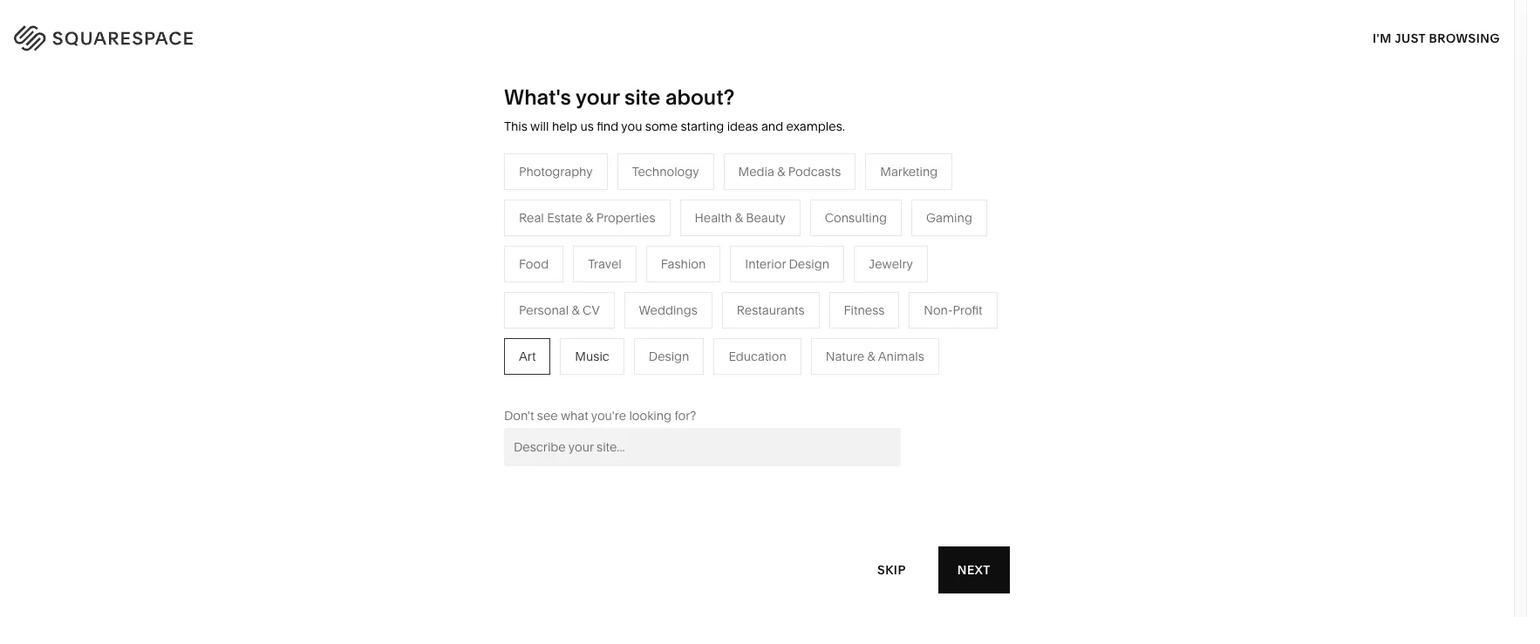 Task type: describe. For each thing, give the bounding box(es) containing it.
& inside nature & animals radio
[[868, 349, 876, 364]]

1 horizontal spatial real
[[625, 373, 651, 389]]

gaming
[[926, 210, 972, 226]]

Media & Podcasts radio
[[724, 153, 856, 190]]

don't
[[504, 408, 534, 424]]

nature inside radio
[[826, 349, 865, 364]]

Interior Design radio
[[730, 246, 844, 282]]

& inside personal & cv option
[[572, 303, 580, 318]]

music
[[575, 349, 610, 364]]

Fitness radio
[[829, 292, 900, 329]]

skip button
[[858, 546, 925, 594]]

will
[[530, 119, 549, 134]]

jewelry
[[869, 256, 913, 272]]

you
[[621, 119, 642, 134]]

& inside health & beauty radio
[[735, 210, 743, 226]]

restaurants inside "radio"
[[737, 303, 805, 318]]

0 vertical spatial restaurants
[[625, 268, 693, 284]]

what's
[[504, 85, 571, 110]]

skip
[[878, 562, 906, 578]]

weddings inside radio
[[639, 303, 698, 318]]

Jewelry radio
[[854, 246, 928, 282]]

Non-Profit radio
[[909, 292, 998, 329]]

fashion
[[661, 256, 706, 272]]

nature & animals link
[[810, 268, 926, 284]]

0 vertical spatial animals
[[862, 268, 908, 284]]

nature & animals inside radio
[[826, 349, 925, 364]]

0 vertical spatial nature
[[810, 268, 848, 284]]

professional services link
[[441, 268, 581, 284]]

Art radio
[[504, 338, 551, 375]]

what
[[561, 408, 588, 424]]

estate inside option
[[547, 210, 583, 226]]

podcasts inside media & podcasts option
[[788, 164, 841, 180]]

technology
[[632, 164, 699, 180]]

events
[[625, 321, 664, 337]]

real inside option
[[519, 210, 544, 226]]

non- inside radio
[[924, 303, 953, 318]]

Weddings radio
[[624, 292, 712, 329]]

some
[[645, 119, 678, 134]]

starting
[[681, 119, 724, 134]]

Don't see what you're looking for? field
[[504, 428, 901, 467]]

personal & cv
[[519, 303, 600, 318]]

0 horizontal spatial podcasts
[[675, 295, 728, 310]]

services
[[514, 268, 564, 284]]

media & podcasts link
[[625, 295, 746, 310]]

profit
[[953, 303, 983, 318]]

about?
[[665, 85, 735, 110]]

professional
[[441, 268, 511, 284]]

0 vertical spatial nature & animals
[[810, 268, 908, 284]]

and
[[761, 119, 783, 134]]

i'm just browsing link
[[1373, 14, 1500, 62]]

interior
[[745, 256, 786, 272]]

art
[[519, 349, 536, 364]]

Gaming radio
[[912, 200, 987, 236]]

non-profit
[[924, 303, 983, 318]]

i'm
[[1373, 30, 1392, 46]]

Photography radio
[[504, 153, 608, 190]]

events link
[[625, 321, 681, 337]]

Food radio
[[504, 246, 564, 282]]

animals inside radio
[[878, 349, 925, 364]]

& inside media & podcasts option
[[777, 164, 785, 180]]

entertainment link
[[441, 373, 540, 389]]

photography
[[519, 164, 593, 180]]

weddings link
[[625, 347, 702, 363]]

find
[[597, 119, 619, 134]]

don't see what you're looking for?
[[504, 408, 696, 424]]

fitness inside fitness option
[[844, 303, 885, 318]]

properties inside real estate & properties option
[[596, 210, 656, 226]]

us
[[580, 119, 594, 134]]

Consulting radio
[[810, 200, 902, 236]]

i'm just browsing
[[1373, 30, 1500, 46]]

& down home & decor
[[851, 268, 859, 284]]

examples.
[[786, 119, 845, 134]]

Design radio
[[634, 338, 704, 375]]

& down business
[[511, 321, 519, 337]]

community & non-profits
[[441, 321, 587, 337]]

Fashion radio
[[646, 246, 721, 282]]

Restaurants radio
[[722, 292, 820, 329]]

next
[[958, 562, 991, 578]]

health
[[695, 210, 732, 226]]

ideas
[[727, 119, 758, 134]]

beauty
[[746, 210, 786, 226]]

for?
[[675, 408, 696, 424]]

local business
[[441, 295, 527, 310]]

marketing
[[880, 164, 938, 180]]



Task type: locate. For each thing, give the bounding box(es) containing it.
fitness link
[[810, 295, 868, 310]]

properties down education
[[703, 373, 762, 389]]

1 horizontal spatial restaurants
[[737, 303, 805, 318]]

local business link
[[441, 295, 544, 310]]

media & podcasts inside option
[[738, 164, 841, 180]]

cv
[[583, 303, 600, 318]]

estate
[[547, 210, 583, 226], [654, 373, 689, 389]]

0 horizontal spatial design
[[649, 349, 689, 364]]

consulting
[[825, 210, 887, 226]]

design
[[789, 256, 830, 272], [649, 349, 689, 364]]

you're
[[591, 408, 626, 424]]

community & non-profits link
[[441, 321, 604, 337]]

real estate & properties up travel option
[[519, 210, 656, 226]]

design down events link
[[649, 349, 689, 364]]

Nature & Animals radio
[[811, 338, 939, 375]]

& right health
[[735, 210, 743, 226]]

& up for? in the bottom left of the page
[[692, 373, 700, 389]]

log             in
[[1451, 27, 1493, 43]]

0 vertical spatial estate
[[547, 210, 583, 226]]

0 vertical spatial real
[[519, 210, 544, 226]]

nature
[[810, 268, 848, 284], [826, 349, 865, 364]]

1 horizontal spatial estate
[[654, 373, 689, 389]]

community
[[441, 321, 508, 337]]

0 horizontal spatial restaurants
[[625, 268, 693, 284]]

site
[[625, 85, 661, 110]]

& down and
[[777, 164, 785, 180]]

home
[[810, 242, 845, 258]]

1 horizontal spatial media
[[738, 164, 774, 180]]

just
[[1395, 30, 1426, 46]]

Travel radio
[[573, 246, 637, 282]]

education
[[729, 349, 787, 364]]

nature down fitness option at right
[[826, 349, 865, 364]]

restaurants down travel 'link' at top
[[625, 268, 693, 284]]

real
[[519, 210, 544, 226], [625, 373, 651, 389]]

home & decor link
[[810, 242, 911, 258]]

personal
[[519, 303, 569, 318]]

0 horizontal spatial properties
[[596, 210, 656, 226]]

food
[[519, 256, 549, 272]]

0 horizontal spatial media
[[625, 295, 662, 310]]

1 horizontal spatial podcasts
[[788, 164, 841, 180]]

0 horizontal spatial real
[[519, 210, 544, 226]]

0 vertical spatial weddings
[[639, 303, 698, 318]]

restaurants link
[[625, 268, 711, 284]]

log
[[1451, 27, 1477, 43]]

real estate & properties inside option
[[519, 210, 656, 226]]

travel link
[[625, 242, 677, 258]]

real estate & properties link
[[625, 373, 779, 389]]

0 vertical spatial real estate & properties
[[519, 210, 656, 226]]

Health & Beauty radio
[[680, 200, 801, 236]]

nature down home on the top right
[[810, 268, 848, 284]]

1 vertical spatial estate
[[654, 373, 689, 389]]

business
[[475, 295, 527, 310]]

1 vertical spatial weddings
[[625, 347, 684, 363]]

estate down the 'photography'
[[547, 210, 583, 226]]

weddings
[[639, 303, 698, 318], [625, 347, 684, 363]]

this
[[504, 119, 528, 134]]

0 horizontal spatial non-
[[522, 321, 551, 337]]

& down fitness option at right
[[868, 349, 876, 364]]

1 vertical spatial non-
[[522, 321, 551, 337]]

podcasts down fashion
[[675, 295, 728, 310]]

media inside option
[[738, 164, 774, 180]]

weddings up events link
[[639, 303, 698, 318]]

squarespace logo image
[[35, 21, 229, 49]]

looking
[[629, 408, 672, 424]]

your
[[576, 85, 620, 110]]

health & beauty
[[695, 210, 786, 226]]

see
[[537, 408, 558, 424]]

estate down weddings link
[[654, 373, 689, 389]]

1 vertical spatial podcasts
[[675, 295, 728, 310]]

entertainment
[[441, 373, 522, 389]]

1 vertical spatial properties
[[703, 373, 762, 389]]

Education radio
[[714, 338, 801, 375]]

nature & animals down home & decor link
[[810, 268, 908, 284]]

properties
[[596, 210, 656, 226], [703, 373, 762, 389]]

1 horizontal spatial travel
[[625, 242, 659, 258]]

1 horizontal spatial media & podcasts
[[738, 164, 841, 180]]

interior design
[[745, 256, 830, 272]]

squarespace logo link
[[35, 21, 326, 49]]

media
[[738, 164, 774, 180], [625, 295, 662, 310]]

help
[[552, 119, 577, 134]]

media & podcasts down and
[[738, 164, 841, 180]]

0 vertical spatial properties
[[596, 210, 656, 226]]

1 vertical spatial real
[[625, 373, 651, 389]]

next button
[[938, 547, 1010, 594]]

0 vertical spatial podcasts
[[788, 164, 841, 180]]

non- down jewelry option at the top right of the page
[[924, 303, 953, 318]]

degraw image
[[545, 596, 969, 618]]

browsing
[[1429, 30, 1500, 46]]

media up beauty
[[738, 164, 774, 180]]

non-
[[924, 303, 953, 318], [522, 321, 551, 337]]

& down restaurants link
[[664, 295, 672, 310]]

1 vertical spatial media
[[625, 295, 662, 310]]

Technology radio
[[617, 153, 714, 190]]

degraw element
[[545, 596, 969, 618]]

restaurants down interior
[[737, 303, 805, 318]]

Personal & CV radio
[[504, 292, 615, 329]]

1 vertical spatial nature & animals
[[826, 349, 925, 364]]

animals down fitness option at right
[[878, 349, 925, 364]]

& right home on the top right
[[848, 242, 856, 258]]

1 vertical spatial nature
[[826, 349, 865, 364]]

local
[[441, 295, 472, 310]]

log             in link
[[1451, 27, 1493, 43]]

decor
[[859, 242, 894, 258]]

animals down decor
[[862, 268, 908, 284]]

design inside option
[[789, 256, 830, 272]]

1 vertical spatial media & podcasts
[[625, 295, 728, 310]]

1 vertical spatial animals
[[878, 349, 925, 364]]

&
[[777, 164, 785, 180], [586, 210, 593, 226], [735, 210, 743, 226], [848, 242, 856, 258], [851, 268, 859, 284], [664, 295, 672, 310], [572, 303, 580, 318], [511, 321, 519, 337], [868, 349, 876, 364], [692, 373, 700, 389]]

1 horizontal spatial properties
[[703, 373, 762, 389]]

1 vertical spatial real estate & properties
[[625, 373, 762, 389]]

Marketing radio
[[866, 153, 953, 190]]

professional services
[[441, 268, 564, 284]]

Music radio
[[560, 338, 624, 375]]

media up events
[[625, 295, 662, 310]]

0 horizontal spatial travel
[[588, 256, 622, 272]]

real up food
[[519, 210, 544, 226]]

1 horizontal spatial non-
[[924, 303, 953, 318]]

profits
[[551, 321, 587, 337]]

& up travel option
[[586, 210, 593, 226]]

Real Estate & Properties radio
[[504, 200, 670, 236]]

0 vertical spatial media
[[738, 164, 774, 180]]

podcasts
[[788, 164, 841, 180], [675, 295, 728, 310]]

design inside radio
[[649, 349, 689, 364]]

what's your site about? this will help us find you some starting ideas and examples.
[[504, 85, 845, 134]]

1 vertical spatial design
[[649, 349, 689, 364]]

0 horizontal spatial estate
[[547, 210, 583, 226]]

real down weddings link
[[625, 373, 651, 389]]

real estate & properties up for? in the bottom left of the page
[[625, 373, 762, 389]]

travel up restaurants link
[[625, 242, 659, 258]]

travel inside travel option
[[588, 256, 622, 272]]

0 horizontal spatial media & podcasts
[[625, 295, 728, 310]]

properties up travel 'link' at top
[[596, 210, 656, 226]]

0 vertical spatial media & podcasts
[[738, 164, 841, 180]]

real estate & properties
[[519, 210, 656, 226], [625, 373, 762, 389]]

home & decor
[[810, 242, 894, 258]]

0 vertical spatial design
[[789, 256, 830, 272]]

fitness
[[810, 295, 850, 310], [844, 303, 885, 318]]

1 horizontal spatial design
[[789, 256, 830, 272]]

animals
[[862, 268, 908, 284], [878, 349, 925, 364]]

weddings down events link
[[625, 347, 684, 363]]

& inside real estate & properties option
[[586, 210, 593, 226]]

design right interior
[[789, 256, 830, 272]]

nature & animals
[[810, 268, 908, 284], [826, 349, 925, 364]]

non- down personal
[[522, 321, 551, 337]]

in
[[1480, 27, 1493, 43]]

& left cv
[[572, 303, 580, 318]]

podcasts down examples. at the right top of the page
[[788, 164, 841, 180]]

nature & animals down fitness option at right
[[826, 349, 925, 364]]

0 vertical spatial non-
[[924, 303, 953, 318]]

restaurants
[[625, 268, 693, 284], [737, 303, 805, 318]]

media & podcasts
[[738, 164, 841, 180], [625, 295, 728, 310]]

travel left travel 'link' at top
[[588, 256, 622, 272]]

1 vertical spatial restaurants
[[737, 303, 805, 318]]

media & podcasts down restaurants link
[[625, 295, 728, 310]]

travel
[[625, 242, 659, 258], [588, 256, 622, 272]]



Task type: vqa. For each thing, say whether or not it's contained in the screenshot.
the rightmost to
no



